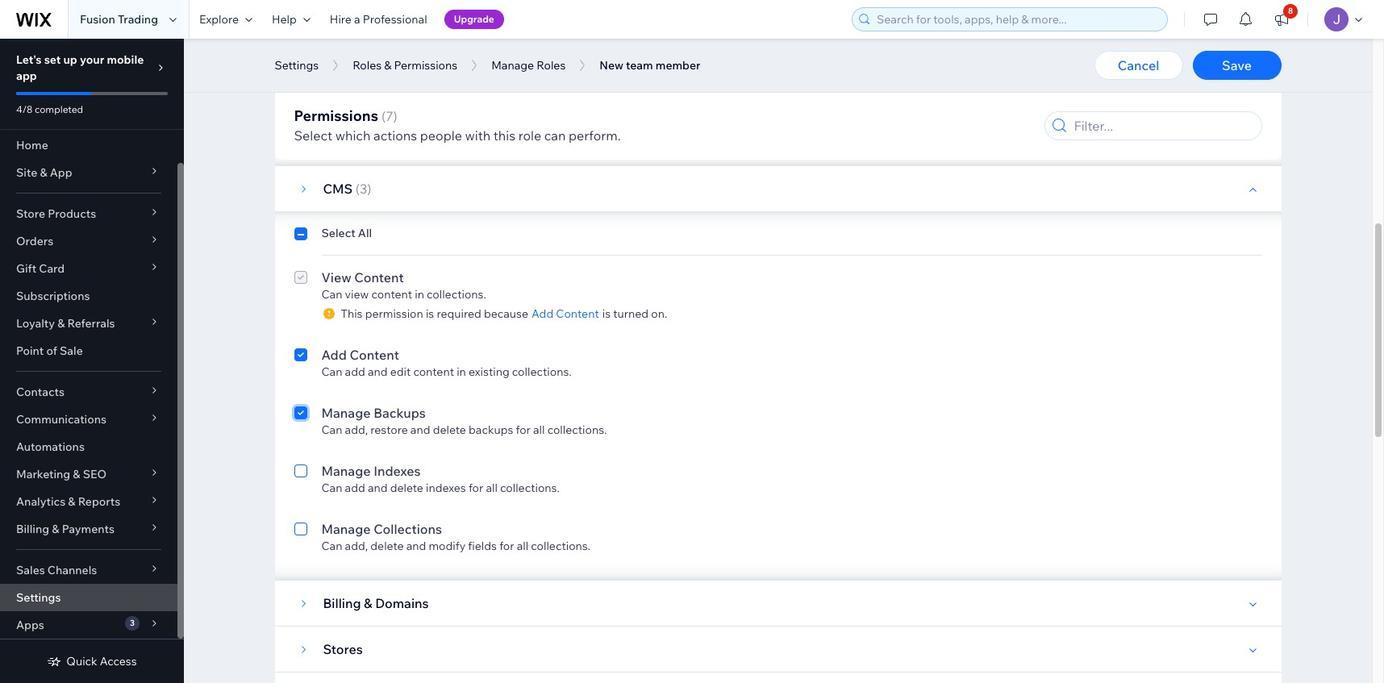 Task type: describe. For each thing, give the bounding box(es) containing it.
automations link
[[0, 433, 177, 461]]

up
[[63, 52, 77, 67]]

settings for settings link
[[16, 590, 61, 605]]

subscriptions
[[16, 289, 90, 303]]

collections. inside view content can view content in collections.
[[427, 287, 486, 302]]

required
[[437, 306, 481, 321]]

4/8
[[16, 103, 32, 115]]

manage collections can add, delete and modify fields for all collections.
[[321, 521, 591, 553]]

orders
[[16, 234, 53, 248]]

trading
[[118, 12, 158, 27]]

restore
[[370, 423, 408, 437]]

indexes
[[374, 463, 421, 479]]

a inside invite people can invite people to work on a site, but can't edit their permissions.
[[473, 124, 479, 139]]

manage roles
[[491, 58, 566, 73]]

automations
[[16, 440, 85, 454]]

orders button
[[0, 227, 177, 255]]

of
[[46, 344, 57, 358]]

people inside permissions ( 7 ) select which actions people with this role can perform.
[[420, 127, 462, 144]]

cms
[[323, 181, 353, 197]]

billing & domains
[[323, 595, 429, 611]]

0 vertical spatial 3
[[360, 181, 367, 197]]

select for view content
[[321, 226, 355, 240]]

0 vertical spatial a
[[354, 12, 360, 27]]

settings button
[[267, 53, 327, 77]]

delete inside manage indexes can add and delete indexes for all collections.
[[390, 481, 423, 495]]

manage roles button
[[483, 53, 574, 77]]

quick access
[[66, 654, 137, 669]]

loyalty
[[16, 316, 55, 331]]

home
[[16, 138, 48, 152]]

all inside manage indexes can add and delete indexes for all collections.
[[486, 481, 498, 495]]

manage indexes can add and delete indexes for all collections.
[[321, 463, 560, 495]]

save
[[1222, 57, 1252, 73]]

their
[[577, 124, 602, 139]]

roles & permissions button
[[344, 53, 466, 77]]

with
[[465, 127, 491, 144]]

on
[[457, 124, 470, 139]]

all for manage collections
[[517, 539, 528, 553]]

work
[[429, 124, 455, 139]]

manage for indexes
[[321, 463, 371, 479]]

marketing & seo
[[16, 467, 107, 482]]

can for manage indexes
[[321, 481, 342, 495]]

invite
[[321, 106, 355, 123]]

loyalty & referrals
[[16, 316, 115, 331]]

and inside manage collections can add, delete and modify fields for all collections.
[[406, 539, 426, 553]]

) for cms
[[367, 181, 371, 197]]

& for payments
[[52, 522, 59, 536]]

invite people can invite people to work on a site, but can't edit their permissions.
[[321, 106, 671, 139]]

& for domains
[[364, 595, 372, 611]]

this permission is required because add content is turned on.
[[341, 306, 667, 321]]

save button
[[1192, 51, 1281, 80]]

this
[[493, 127, 515, 144]]

sale
[[60, 344, 83, 358]]

hire a professional link
[[320, 0, 437, 39]]

collections. inside manage indexes can add and delete indexes for all collections.
[[500, 481, 560, 495]]

fusion
[[80, 12, 115, 27]]

in inside add content can add and edit content in existing collections.
[[457, 365, 466, 379]]

because
[[484, 306, 528, 321]]

can for manage collections
[[321, 539, 342, 553]]

home link
[[0, 131, 177, 159]]

hire a professional
[[330, 12, 427, 27]]

edit inside add content can add and edit content in existing collections.
[[390, 365, 411, 379]]

site,
[[482, 124, 503, 139]]

new
[[600, 58, 623, 73]]

view
[[345, 287, 369, 302]]

all for view content
[[358, 226, 372, 240]]

collections
[[374, 521, 442, 537]]

upgrade
[[454, 13, 494, 25]]

billing for billing & domains
[[323, 595, 361, 611]]

perform.
[[569, 127, 621, 144]]

point of sale link
[[0, 337, 177, 365]]

7
[[386, 108, 393, 124]]

& for seo
[[73, 467, 80, 482]]

1 horizontal spatial add
[[532, 306, 553, 321]]

marketing
[[16, 467, 70, 482]]

help
[[272, 12, 297, 27]]

and inside manage indexes can add and delete indexes for all collections.
[[368, 481, 388, 495]]

can for manage backups
[[321, 423, 342, 437]]

add inside add content can add and edit content in existing collections.
[[321, 347, 347, 363]]

quick access button
[[47, 654, 137, 669]]

for for manage collections
[[499, 539, 514, 553]]

settings link
[[0, 584, 177, 611]]

all for invite people
[[358, 63, 372, 77]]

billing & payments button
[[0, 515, 177, 543]]

payments
[[62, 522, 114, 536]]

8 button
[[1264, 0, 1299, 39]]

seo
[[83, 467, 107, 482]]

roles & permissions
[[353, 58, 457, 73]]

roles inside button
[[353, 58, 382, 73]]

content inside view content can view content in collections.
[[371, 287, 412, 302]]

add content button
[[528, 306, 602, 321]]

settings for settings button
[[275, 58, 319, 73]]

gift card
[[16, 261, 65, 276]]

mobile
[[107, 52, 144, 67]]

marketing & seo button
[[0, 461, 177, 488]]

referrals
[[67, 316, 115, 331]]

cms ( 3 )
[[323, 181, 371, 197]]

collections. inside manage collections can add, delete and modify fields for all collections.
[[531, 539, 591, 553]]

collections. inside add content can add and edit content in existing collections.
[[512, 365, 572, 379]]



Task type: vqa. For each thing, say whether or not it's contained in the screenshot.
'a'
yes



Task type: locate. For each thing, give the bounding box(es) containing it.
1 vertical spatial settings
[[16, 590, 61, 605]]

quick
[[66, 654, 97, 669]]

0 horizontal spatial add
[[321, 347, 347, 363]]

manage left indexes
[[321, 463, 371, 479]]

&
[[384, 58, 391, 73], [40, 165, 47, 180], [57, 316, 65, 331], [73, 467, 80, 482], [68, 494, 75, 509], [52, 522, 59, 536], [364, 595, 372, 611]]

actions
[[373, 127, 417, 144]]

1 horizontal spatial all
[[517, 539, 528, 553]]

can inside invite people can invite people to work on a site, but can't edit their permissions.
[[321, 124, 342, 139]]

add, inside manage collections can add, delete and modify fields for all collections.
[[345, 539, 368, 553]]

set
[[44, 52, 61, 67]]

delete inside "manage backups can add, restore and delete backups for all collections."
[[433, 423, 466, 437]]

analytics & reports button
[[0, 488, 177, 515]]

add for manage
[[345, 481, 365, 495]]

add, inside "manage backups can add, restore and delete backups for all collections."
[[345, 423, 368, 437]]

can inside "manage backups can add, restore and delete backups for all collections."
[[321, 423, 342, 437]]

permissions down professional
[[394, 58, 457, 73]]

None checkbox
[[294, 105, 307, 139], [294, 226, 307, 245], [294, 268, 307, 321], [294, 345, 307, 379], [294, 519, 307, 553], [294, 105, 307, 139], [294, 226, 307, 245], [294, 268, 307, 321], [294, 345, 307, 379], [294, 519, 307, 553]]

1 horizontal spatial (
[[381, 108, 386, 124]]

is left the 'turned' in the top left of the page
[[602, 306, 611, 321]]

1 add, from the top
[[345, 423, 368, 437]]

0 vertical spatial for
[[516, 423, 531, 437]]

add,
[[345, 423, 368, 437], [345, 539, 368, 553]]

) up actions
[[393, 108, 397, 124]]

& for app
[[40, 165, 47, 180]]

1 horizontal spatial content
[[413, 365, 454, 379]]

) right cms
[[367, 181, 371, 197]]

people left with
[[420, 127, 462, 144]]

select down cms
[[321, 226, 355, 240]]

in inside view content can view content in collections.
[[415, 287, 424, 302]]

2 vertical spatial delete
[[370, 539, 404, 553]]

0 horizontal spatial permissions
[[294, 106, 378, 125]]

all right indexes
[[486, 481, 498, 495]]

content up view
[[354, 269, 404, 286]]

1 vertical spatial content
[[556, 306, 599, 321]]

can inside manage collections can add, delete and modify fields for all collections.
[[321, 539, 342, 553]]

for right fields
[[499, 539, 514, 553]]

1 is from the left
[[426, 306, 434, 321]]

0 horizontal spatial content
[[371, 287, 412, 302]]

in up permission
[[415, 287, 424, 302]]

can inside manage indexes can add and delete indexes for all collections.
[[321, 481, 342, 495]]

communications
[[16, 412, 107, 427]]

all down the cms ( 3 )
[[358, 226, 372, 240]]

edit
[[554, 124, 575, 139], [390, 365, 411, 379]]

1 vertical spatial a
[[473, 124, 479, 139]]

0 vertical spatial edit
[[554, 124, 575, 139]]

0 vertical spatial content
[[354, 269, 404, 286]]

0 vertical spatial add,
[[345, 423, 368, 437]]

for inside manage collections can add, delete and modify fields for all collections.
[[499, 539, 514, 553]]

edit inside invite people can invite people to work on a site, but can't edit their permissions.
[[554, 124, 575, 139]]

and
[[368, 365, 388, 379], [410, 423, 430, 437], [368, 481, 388, 495], [406, 539, 426, 553]]

( for permissions
[[381, 108, 386, 124]]

1 horizontal spatial 3
[[360, 181, 367, 197]]

for right indexes
[[469, 481, 483, 495]]

1 horizontal spatial in
[[457, 365, 466, 379]]

0 vertical spatial add
[[345, 365, 365, 379]]

1 vertical spatial delete
[[390, 481, 423, 495]]

permission
[[365, 306, 423, 321]]

3 inside sidebar element
[[130, 618, 135, 628]]

3 can from the top
[[321, 365, 342, 379]]

2 select all from the top
[[321, 226, 372, 240]]

& left 'domains'
[[364, 595, 372, 611]]

3 right cms
[[360, 181, 367, 197]]

2 roles from the left
[[537, 58, 566, 73]]

0 horizontal spatial settings
[[16, 590, 61, 605]]

& left seo
[[73, 467, 80, 482]]

turned
[[613, 306, 649, 321]]

billing & payments
[[16, 522, 114, 536]]

) inside permissions ( 7 ) select which actions people with this role can perform.
[[393, 108, 397, 124]]

hire
[[330, 12, 352, 27]]

on.
[[651, 306, 667, 321]]

point of sale
[[16, 344, 83, 358]]

content for add
[[350, 347, 399, 363]]

all right backups
[[533, 423, 545, 437]]

manage inside "manage backups can add, restore and delete backups for all collections."
[[321, 405, 371, 421]]

1 vertical spatial billing
[[323, 595, 361, 611]]

manage up restore
[[321, 405, 371, 421]]

upgrade button
[[444, 10, 504, 29]]

1 horizontal spatial a
[[473, 124, 479, 139]]

0 vertical spatial (
[[381, 108, 386, 124]]

1 vertical spatial content
[[413, 365, 454, 379]]

1 horizontal spatial is
[[602, 306, 611, 321]]

is left required
[[426, 306, 434, 321]]

fusion trading
[[80, 12, 158, 27]]

for
[[516, 423, 531, 437], [469, 481, 483, 495], [499, 539, 514, 553]]

billing
[[16, 522, 49, 536], [323, 595, 361, 611]]

all inside "manage backups can add, restore and delete backups for all collections."
[[533, 423, 545, 437]]

and down backups
[[410, 423, 430, 437]]

manage left collections
[[321, 521, 371, 537]]

all up people
[[358, 63, 372, 77]]

1 can from the top
[[321, 124, 342, 139]]

0 vertical spatial all
[[358, 63, 372, 77]]

add inside add content can add and edit content in existing collections.
[[345, 365, 365, 379]]

)
[[393, 108, 397, 124], [367, 181, 371, 197]]

1 horizontal spatial billing
[[323, 595, 361, 611]]

and down indexes
[[368, 481, 388, 495]]

roles inside button
[[537, 58, 566, 73]]

and up backups
[[368, 365, 388, 379]]

1 vertical spatial add,
[[345, 539, 368, 553]]

app
[[50, 165, 72, 180]]

1 vertical spatial add
[[345, 481, 365, 495]]

1 all from the top
[[358, 63, 372, 77]]

settings down help button
[[275, 58, 319, 73]]

2 can from the top
[[321, 287, 342, 302]]

select for invite people
[[321, 63, 355, 77]]

store products button
[[0, 200, 177, 227]]

1 vertical spatial (
[[356, 181, 360, 197]]

content
[[371, 287, 412, 302], [413, 365, 454, 379]]

add for add
[[345, 365, 365, 379]]

2 vertical spatial all
[[517, 539, 528, 553]]

contacts button
[[0, 378, 177, 406]]

and down collections
[[406, 539, 426, 553]]

and inside add content can add and edit content in existing collections.
[[368, 365, 388, 379]]

2 vertical spatial content
[[350, 347, 399, 363]]

1 vertical spatial edit
[[390, 365, 411, 379]]

0 horizontal spatial for
[[469, 481, 483, 495]]

0 horizontal spatial in
[[415, 287, 424, 302]]

1 roles from the left
[[353, 58, 382, 73]]

sales channels button
[[0, 557, 177, 584]]

billing inside dropdown button
[[16, 522, 49, 536]]

1 horizontal spatial )
[[393, 108, 397, 124]]

1 horizontal spatial settings
[[275, 58, 319, 73]]

can for add content
[[321, 365, 342, 379]]

add content can add and edit content in existing collections.
[[321, 347, 572, 379]]

roles left the new
[[537, 58, 566, 73]]

add, for backups
[[345, 423, 368, 437]]

4/8 completed
[[16, 103, 83, 115]]

products
[[48, 206, 96, 221]]

1 vertical spatial permissions
[[294, 106, 378, 125]]

0 vertical spatial billing
[[16, 522, 49, 536]]

add right because
[[532, 306, 553, 321]]

( for cms
[[356, 181, 360, 197]]

analytics & reports
[[16, 494, 120, 509]]

gift
[[16, 261, 36, 276]]

0 vertical spatial delete
[[433, 423, 466, 437]]

delete left backups
[[433, 423, 466, 437]]

manage inside button
[[491, 58, 534, 73]]

view
[[321, 269, 351, 286]]

1 add from the top
[[345, 365, 365, 379]]

fields
[[468, 539, 497, 553]]

0 horizontal spatial (
[[356, 181, 360, 197]]

all for manage backups
[[533, 423, 545, 437]]

1 vertical spatial )
[[367, 181, 371, 197]]

content left the 'turned' in the top left of the page
[[556, 306, 599, 321]]

edit left their
[[554, 124, 575, 139]]

help button
[[262, 0, 320, 39]]

( inside permissions ( 7 ) select which actions people with this role can perform.
[[381, 108, 386, 124]]

manage for roles
[[491, 58, 534, 73]]

delete down indexes
[[390, 481, 423, 495]]

people
[[376, 124, 413, 139], [420, 127, 462, 144]]

1 vertical spatial select all
[[321, 226, 372, 240]]

select
[[321, 63, 355, 77], [294, 127, 332, 144], [321, 226, 355, 240]]

0 horizontal spatial 3
[[130, 618, 135, 628]]

add down the this
[[321, 347, 347, 363]]

0 vertical spatial select all
[[321, 63, 372, 77]]

0 vertical spatial permissions
[[394, 58, 457, 73]]

0 horizontal spatial roles
[[353, 58, 382, 73]]

& for permissions
[[384, 58, 391, 73]]

2 all from the top
[[358, 226, 372, 240]]

1 horizontal spatial roles
[[537, 58, 566, 73]]

backups
[[469, 423, 513, 437]]

( up actions
[[381, 108, 386, 124]]

can't
[[526, 124, 552, 139]]

existing
[[469, 365, 509, 379]]

content up backups
[[413, 365, 454, 379]]

add
[[532, 306, 553, 321], [321, 347, 347, 363]]

access
[[100, 654, 137, 669]]

2 vertical spatial for
[[499, 539, 514, 553]]

0 horizontal spatial a
[[354, 12, 360, 27]]

0 vertical spatial content
[[371, 287, 412, 302]]

content up permission
[[371, 287, 412, 302]]

select inside permissions ( 7 ) select which actions people with this role can perform.
[[294, 127, 332, 144]]

new team member button
[[591, 53, 709, 77]]

2 horizontal spatial for
[[516, 423, 531, 437]]

delete inside manage collections can add, delete and modify fields for all collections.
[[370, 539, 404, 553]]

loyalty & referrals button
[[0, 310, 177, 337]]

add, up 'billing & domains'
[[345, 539, 368, 553]]

let's
[[16, 52, 42, 67]]

1 vertical spatial 3
[[130, 618, 135, 628]]

0 horizontal spatial people
[[376, 124, 413, 139]]

0 vertical spatial in
[[415, 287, 424, 302]]

1 horizontal spatial permissions
[[394, 58, 457, 73]]

sidebar element
[[0, 39, 184, 683]]

manage up invite people can invite people to work on a site, but can't edit their permissions.
[[491, 58, 534, 73]]

select all for invite people
[[321, 63, 372, 77]]

store products
[[16, 206, 96, 221]]

content inside add content can add and edit content in existing collections.
[[350, 347, 399, 363]]

2 add, from the top
[[345, 539, 368, 553]]

0 horizontal spatial billing
[[16, 522, 49, 536]]

6 can from the top
[[321, 539, 342, 553]]

) for permissions
[[393, 108, 397, 124]]

select all for view content
[[321, 226, 372, 240]]

& for referrals
[[57, 316, 65, 331]]

2 is from the left
[[602, 306, 611, 321]]

select up the invite
[[321, 63, 355, 77]]

settings inside button
[[275, 58, 319, 73]]

manage backups can add, restore and delete backups for all collections.
[[321, 405, 607, 437]]

0 vertical spatial add
[[532, 306, 553, 321]]

in left existing
[[457, 365, 466, 379]]

edit up backups
[[390, 365, 411, 379]]

all inside manage collections can add, delete and modify fields for all collections.
[[517, 539, 528, 553]]

0 horizontal spatial is
[[426, 306, 434, 321]]

2 vertical spatial select
[[321, 226, 355, 240]]

Search for tools, apps, help & more... field
[[872, 8, 1162, 31]]

select all up the invite
[[321, 63, 372, 77]]

2 horizontal spatial all
[[533, 423, 545, 437]]

5 can from the top
[[321, 481, 342, 495]]

apps
[[16, 618, 44, 632]]

add inside manage indexes can add and delete indexes for all collections.
[[345, 481, 365, 495]]

subscriptions link
[[0, 282, 177, 310]]

people inside invite people can invite people to work on a site, but can't edit their permissions.
[[376, 124, 413, 139]]

for right backups
[[516, 423, 531, 437]]

& right site
[[40, 165, 47, 180]]

people
[[358, 106, 400, 123]]

content inside add content can add and edit content in existing collections.
[[413, 365, 454, 379]]

1 select all from the top
[[321, 63, 372, 77]]

1 horizontal spatial for
[[499, 539, 514, 553]]

( right cms
[[356, 181, 360, 197]]

1 vertical spatial for
[[469, 481, 483, 495]]

manage for backups
[[321, 405, 371, 421]]

2 add from the top
[[345, 481, 365, 495]]

can inside add content can add and edit content in existing collections.
[[321, 365, 342, 379]]

0 horizontal spatial )
[[367, 181, 371, 197]]

& right loyalty
[[57, 316, 65, 331]]

permissions inside permissions ( 7 ) select which actions people with this role can perform.
[[294, 106, 378, 125]]

your
[[80, 52, 104, 67]]

1 vertical spatial select
[[294, 127, 332, 144]]

0 vertical spatial all
[[533, 423, 545, 437]]

for inside manage indexes can add and delete indexes for all collections.
[[469, 481, 483, 495]]

& down the "analytics & reports"
[[52, 522, 59, 536]]

content inside view content can view content in collections.
[[354, 269, 404, 286]]

site & app button
[[0, 159, 177, 186]]

add, left restore
[[345, 423, 368, 437]]

permissions.
[[604, 124, 671, 139]]

can inside view content can view content in collections.
[[321, 287, 342, 302]]

modify
[[429, 539, 466, 553]]

for for manage backups
[[516, 423, 531, 437]]

manage inside manage collections can add, delete and modify fields for all collections.
[[321, 521, 371, 537]]

collections. inside "manage backups can add, restore and delete backups for all collections."
[[547, 423, 607, 437]]

billing for billing & payments
[[16, 522, 49, 536]]

permissions
[[394, 58, 457, 73], [294, 106, 378, 125]]

cancel button
[[1094, 51, 1183, 80]]

0 horizontal spatial edit
[[390, 365, 411, 379]]

can
[[321, 124, 342, 139], [321, 287, 342, 302], [321, 365, 342, 379], [321, 423, 342, 437], [321, 481, 342, 495], [321, 539, 342, 553]]

content
[[354, 269, 404, 286], [556, 306, 599, 321], [350, 347, 399, 363]]

0 horizontal spatial all
[[486, 481, 498, 495]]

can for invite people
[[321, 124, 342, 139]]

indexes
[[426, 481, 466, 495]]

0 vertical spatial settings
[[275, 58, 319, 73]]

let's set up your mobile app
[[16, 52, 144, 83]]

& for reports
[[68, 494, 75, 509]]

people down people
[[376, 124, 413, 139]]

which
[[335, 127, 371, 144]]

select all down the cms ( 3 )
[[321, 226, 372, 240]]

roles down "hire a professional" link
[[353, 58, 382, 73]]

to
[[415, 124, 426, 139]]

0 vertical spatial select
[[321, 63, 355, 77]]

Filter... field
[[1069, 112, 1256, 140]]

delete down collections
[[370, 539, 404, 553]]

1 vertical spatial in
[[457, 365, 466, 379]]

3
[[360, 181, 367, 197], [130, 618, 135, 628]]

select down the invite
[[294, 127, 332, 144]]

3 up access
[[130, 618, 135, 628]]

manage inside manage indexes can add and delete indexes for all collections.
[[321, 463, 371, 479]]

for inside "manage backups can add, restore and delete backups for all collections."
[[516, 423, 531, 437]]

completed
[[35, 103, 83, 115]]

1 vertical spatial add
[[321, 347, 347, 363]]

store
[[16, 206, 45, 221]]

view content can view content in collections.
[[321, 269, 486, 302]]

explore
[[199, 12, 239, 27]]

and inside "manage backups can add, restore and delete backups for all collections."
[[410, 423, 430, 437]]

settings down sales in the bottom of the page
[[16, 590, 61, 605]]

invite
[[345, 124, 373, 139]]

a right 'hire'
[[354, 12, 360, 27]]

site
[[16, 165, 37, 180]]

1 vertical spatial all
[[358, 226, 372, 240]]

stores
[[323, 641, 363, 657]]

permissions inside roles & permissions button
[[394, 58, 457, 73]]

& down professional
[[384, 58, 391, 73]]

1 vertical spatial all
[[486, 481, 498, 495]]

1 horizontal spatial edit
[[554, 124, 575, 139]]

team
[[626, 58, 653, 73]]

permissions ( 7 ) select which actions people with this role can perform.
[[294, 106, 621, 144]]

add, for collections
[[345, 539, 368, 553]]

content down permission
[[350, 347, 399, 363]]

all right fields
[[517, 539, 528, 553]]

domains
[[375, 595, 429, 611]]

billing down analytics
[[16, 522, 49, 536]]

settings inside sidebar element
[[16, 590, 61, 605]]

app
[[16, 69, 37, 83]]

& left reports
[[68, 494, 75, 509]]

manage for collections
[[321, 521, 371, 537]]

gift card button
[[0, 255, 177, 282]]

permissions up the which
[[294, 106, 378, 125]]

& inside button
[[384, 58, 391, 73]]

add
[[345, 365, 365, 379], [345, 481, 365, 495]]

member
[[656, 58, 700, 73]]

None checkbox
[[294, 63, 307, 82], [294, 403, 307, 437], [294, 461, 307, 495], [294, 63, 307, 82], [294, 403, 307, 437], [294, 461, 307, 495]]

billing up stores
[[323, 595, 361, 611]]

content for view
[[354, 269, 404, 286]]

sales channels
[[16, 563, 97, 577]]

a
[[354, 12, 360, 27], [473, 124, 479, 139]]

4 can from the top
[[321, 423, 342, 437]]

0 vertical spatial )
[[393, 108, 397, 124]]

1 horizontal spatial people
[[420, 127, 462, 144]]

a right on
[[473, 124, 479, 139]]

manage
[[491, 58, 534, 73], [321, 405, 371, 421], [321, 463, 371, 479], [321, 521, 371, 537]]



